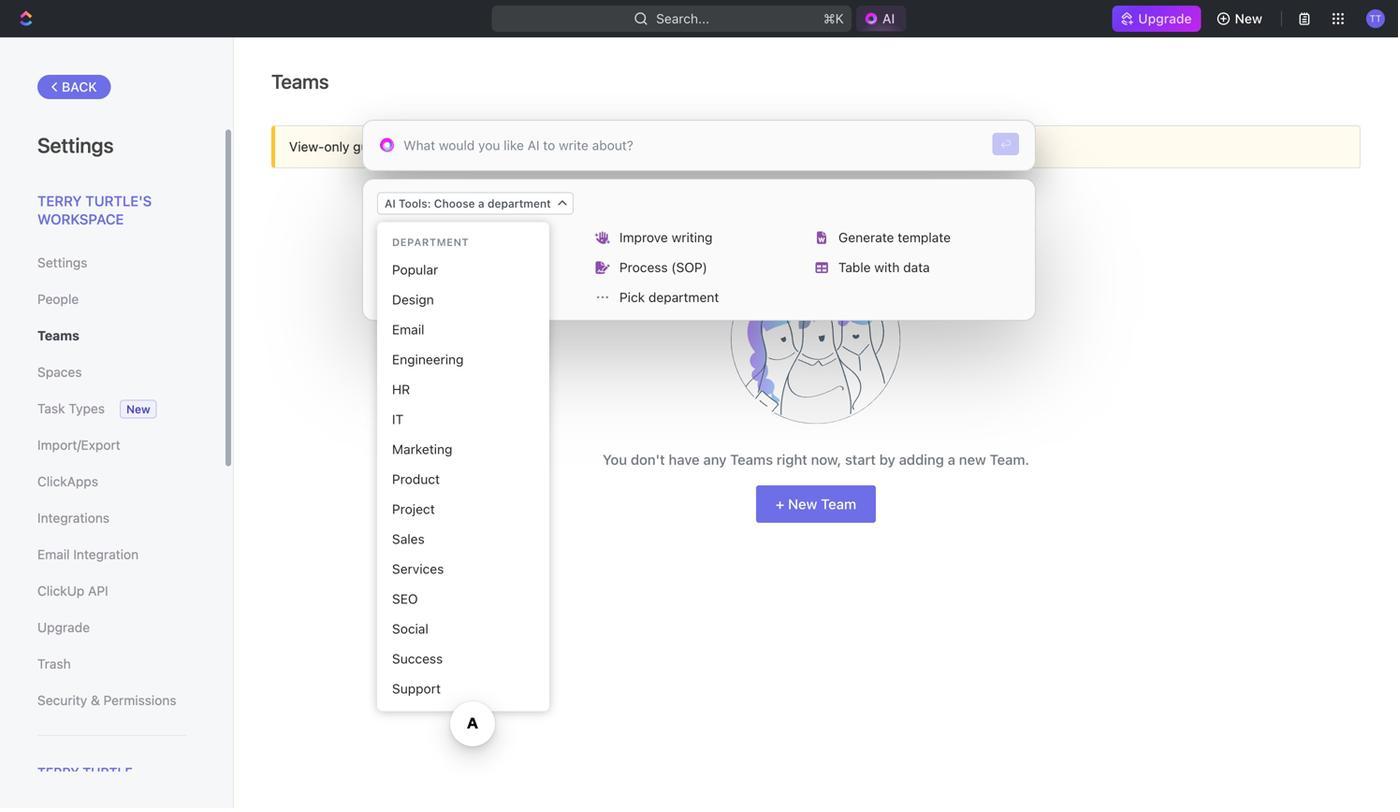 Task type: describe. For each thing, give the bounding box(es) containing it.
with for table
[[875, 260, 900, 275]]

email integration link
[[37, 539, 186, 571]]

now,
[[811, 452, 842, 468]]

ai tools: choose a department button
[[377, 192, 574, 215]]

post
[[431, 290, 458, 305]]

are
[[426, 139, 445, 154]]

trash link
[[37, 649, 186, 681]]

guests
[[353, 139, 394, 154]]

write for write an email
[[401, 260, 433, 275]]

back link
[[37, 75, 111, 99]]

generate template button
[[809, 223, 1024, 253]]

upgrade inside settings element
[[37, 620, 90, 636]]

data
[[904, 260, 930, 275]]

security & permissions link
[[37, 685, 186, 717]]

permissions
[[104, 693, 176, 709]]

1 horizontal spatial a
[[948, 452, 956, 468]]

view-
[[289, 139, 324, 154]]

paid
[[755, 139, 781, 154]]

added
[[449, 139, 487, 154]]

clickup api link
[[37, 576, 186, 608]]

What would you like AI to write about? text field
[[404, 136, 975, 155]]

write for write with ai
[[401, 230, 433, 245]]

start
[[845, 452, 876, 468]]

trash
[[37, 657, 71, 672]]

people
[[37, 292, 79, 307]]

write with ai
[[401, 230, 477, 245]]

email for email
[[392, 322, 425, 337]]

blog post button
[[371, 283, 586, 313]]

product
[[392, 472, 440, 487]]

write an email button
[[371, 253, 586, 283]]

2 settings from the top
[[37, 255, 87, 271]]

ai tools: choose a department button
[[377, 192, 574, 215]]

1 vertical spatial department
[[649, 290, 719, 305]]

have
[[669, 452, 700, 468]]

settings element
[[0, 37, 234, 809]]

pick
[[620, 290, 645, 305]]

teams inside teams link
[[37, 328, 79, 344]]

integrations
[[37, 511, 110, 526]]

settings link
[[37, 247, 186, 279]]

clickapps
[[37, 474, 98, 490]]

social
[[392, 622, 429, 637]]

any
[[704, 452, 727, 468]]

support button
[[385, 675, 542, 704]]

a inside ai tools: choose a department button
[[478, 197, 485, 210]]

&
[[91, 693, 100, 709]]

workspace
[[37, 211, 124, 227]]

back
[[62, 79, 97, 95]]

types
[[69, 401, 105, 417]]

popular
[[392, 262, 438, 278]]

who
[[397, 139, 422, 154]]

will
[[549, 139, 568, 154]]

automatically
[[572, 139, 652, 154]]

seo button
[[385, 585, 542, 615]]

marketing
[[392, 442, 453, 457]]

terry for terry turtle's workspace
[[37, 193, 82, 209]]

+ new team
[[776, 496, 857, 513]]

choose
[[434, 197, 475, 210]]

email
[[454, 260, 486, 275]]

write with ai button
[[371, 223, 586, 253]]

spaces link
[[37, 357, 186, 389]]

terry turtle's workspace
[[37, 193, 152, 227]]

department
[[392, 236, 469, 249]]

search...
[[657, 11, 710, 26]]

sales
[[392, 532, 425, 547]]

⌘k
[[824, 11, 844, 26]]

department inside dropdown button
[[488, 197, 551, 210]]

integrations link
[[37, 503, 186, 535]]

security
[[37, 693, 87, 709]]

clickup
[[37, 584, 85, 599]]

1 to from the left
[[490, 139, 502, 154]]

terry for terry turtle
[[37, 765, 79, 781]]

tools:
[[399, 197, 431, 210]]

new inside button
[[1235, 11, 1263, 26]]

only
[[324, 139, 350, 154]]

you
[[603, 452, 627, 468]]

turtle's
[[85, 193, 152, 209]]

team.
[[990, 452, 1030, 468]]

⏎ button
[[993, 133, 1019, 155]]

turtle
[[83, 765, 133, 781]]

view-only guests who are added to teams will automatically be converted to paid guests.
[[289, 139, 832, 154]]

2 to from the left
[[739, 139, 751, 154]]

guests.
[[784, 139, 828, 154]]

⏎
[[1000, 138, 1012, 151]]

integration
[[73, 547, 139, 563]]

product button
[[385, 465, 542, 495]]

services
[[392, 562, 444, 577]]

email for email integration
[[37, 547, 70, 563]]

import/export link
[[37, 430, 186, 462]]

file signature image
[[596, 262, 610, 274]]

converted
[[675, 139, 735, 154]]

hr
[[392, 382, 410, 397]]



Task type: locate. For each thing, give the bounding box(es) containing it.
write
[[401, 230, 433, 245], [401, 260, 433, 275]]

teams
[[271, 70, 329, 93], [506, 139, 545, 154], [37, 328, 79, 344], [730, 452, 773, 468]]

ai tools: choose a department
[[385, 197, 551, 210]]

email integration
[[37, 547, 139, 563]]

0 vertical spatial write
[[401, 230, 433, 245]]

0 vertical spatial upgrade
[[1139, 11, 1192, 26]]

it button
[[385, 405, 542, 435]]

email down design
[[392, 322, 425, 337]]

process (sop) button
[[590, 253, 805, 283]]

engineering
[[392, 352, 464, 367]]

0 vertical spatial department
[[488, 197, 551, 210]]

write inside write with ai "button"
[[401, 230, 433, 245]]

1 horizontal spatial ai
[[465, 230, 477, 245]]

to left "paid"
[[739, 139, 751, 154]]

department down (sop) at top
[[649, 290, 719, 305]]

write up the popular
[[401, 230, 433, 245]]

improve
[[620, 230, 668, 245]]

1 vertical spatial with
[[875, 260, 900, 275]]

1 vertical spatial ai
[[465, 230, 477, 245]]

1 horizontal spatial upgrade
[[1139, 11, 1192, 26]]

file word image
[[817, 232, 827, 244]]

new
[[959, 452, 987, 468]]

email up clickup
[[37, 547, 70, 563]]

0 horizontal spatial a
[[478, 197, 485, 210]]

email button
[[385, 315, 542, 345]]

0 vertical spatial ai
[[385, 197, 396, 210]]

process
[[620, 260, 668, 275]]

new button
[[1209, 4, 1274, 34]]

write inside write an email button
[[401, 260, 433, 275]]

0 horizontal spatial email
[[37, 547, 70, 563]]

table
[[839, 260, 871, 275]]

write an email
[[401, 260, 486, 275]]

teams left will on the top left of the page
[[506, 139, 545, 154]]

with for write
[[436, 230, 461, 245]]

0 vertical spatial email
[[392, 322, 425, 337]]

1 horizontal spatial email
[[392, 322, 425, 337]]

ai left tools:
[[385, 197, 396, 210]]

upgrade link left new button
[[1112, 6, 1202, 32]]

0 horizontal spatial with
[[436, 230, 461, 245]]

1 horizontal spatial new
[[788, 496, 818, 513]]

project
[[392, 502, 435, 517]]

people link
[[37, 284, 186, 315]]

generate template
[[839, 230, 951, 245]]

teams down people
[[37, 328, 79, 344]]

0 horizontal spatial department
[[488, 197, 551, 210]]

with inside "button"
[[436, 230, 461, 245]]

to right added
[[490, 139, 502, 154]]

a left 'new'
[[948, 452, 956, 468]]

ai up email
[[465, 230, 477, 245]]

design button
[[385, 285, 542, 315]]

settings
[[37, 133, 114, 157], [37, 255, 87, 271]]

1 vertical spatial settings
[[37, 255, 87, 271]]

+
[[776, 496, 785, 513]]

0 vertical spatial new
[[1235, 11, 1263, 26]]

adding
[[899, 452, 944, 468]]

department
[[488, 197, 551, 210], [649, 290, 719, 305]]

2 write from the top
[[401, 260, 433, 275]]

0 vertical spatial a
[[478, 197, 485, 210]]

1 vertical spatial terry
[[37, 765, 79, 781]]

terry
[[37, 193, 82, 209], [37, 765, 79, 781]]

email inside settings element
[[37, 547, 70, 563]]

email inside button
[[392, 322, 425, 337]]

security & permissions
[[37, 693, 176, 709]]

1 vertical spatial email
[[37, 547, 70, 563]]

upgrade left new button
[[1139, 11, 1192, 26]]

improve writing
[[620, 230, 713, 245]]

ai inside "button"
[[465, 230, 477, 245]]

2 vertical spatial new
[[788, 496, 818, 513]]

settings up people
[[37, 255, 87, 271]]

blog post
[[401, 290, 458, 305]]

be
[[656, 139, 671, 154]]

0 vertical spatial upgrade link
[[1112, 6, 1202, 32]]

hand sparkles image
[[595, 232, 611, 244]]

a right choose
[[478, 197, 485, 210]]

1 vertical spatial write
[[401, 260, 433, 275]]

spaces
[[37, 365, 82, 380]]

0 vertical spatial with
[[436, 230, 461, 245]]

upgrade link
[[1112, 6, 1202, 32], [37, 612, 186, 644]]

project button
[[385, 495, 542, 525]]

it
[[392, 412, 404, 427]]

team
[[821, 496, 857, 513]]

generate
[[839, 230, 894, 245]]

with up write an email
[[436, 230, 461, 245]]

1 vertical spatial upgrade link
[[37, 612, 186, 644]]

1 terry from the top
[[37, 193, 82, 209]]

by
[[880, 452, 896, 468]]

blog
[[401, 290, 428, 305]]

1 horizontal spatial upgrade link
[[1112, 6, 1202, 32]]

0 horizontal spatial upgrade link
[[37, 612, 186, 644]]

write left an
[[401, 260, 433, 275]]

1 vertical spatial upgrade
[[37, 620, 90, 636]]

upgrade down clickup
[[37, 620, 90, 636]]

2 terry from the top
[[37, 765, 79, 781]]

template
[[898, 230, 951, 245]]

support
[[392, 681, 441, 697]]

teams up view-
[[271, 70, 329, 93]]

0 vertical spatial settings
[[37, 133, 114, 157]]

table image
[[816, 262, 828, 274]]

table with data
[[839, 260, 930, 275]]

1 horizontal spatial department
[[649, 290, 719, 305]]

services button
[[385, 555, 542, 585]]

you don't have any teams right now, start by adding a new team.
[[603, 452, 1030, 468]]

teams right any
[[730, 452, 773, 468]]

terry left turtle
[[37, 765, 79, 781]]

task types
[[37, 401, 105, 417]]

hr button
[[385, 375, 542, 405]]

task
[[37, 401, 65, 417]]

terry inside terry turtle's workspace
[[37, 193, 82, 209]]

don't
[[631, 452, 665, 468]]

writing
[[672, 230, 713, 245]]

(sop)
[[672, 260, 708, 275]]

1 vertical spatial a
[[948, 452, 956, 468]]

pencil image
[[378, 232, 390, 244]]

a
[[478, 197, 485, 210], [948, 452, 956, 468]]

engineering button
[[385, 345, 542, 375]]

0 horizontal spatial upgrade
[[37, 620, 90, 636]]

marketing button
[[385, 435, 542, 465]]

settings down back link
[[37, 133, 114, 157]]

ai inside button
[[385, 197, 396, 210]]

2 horizontal spatial new
[[1235, 11, 1263, 26]]

pick department
[[620, 290, 719, 305]]

new inside settings element
[[126, 403, 150, 416]]

department up write with ai "button"
[[488, 197, 551, 210]]

0 horizontal spatial new
[[126, 403, 150, 416]]

upgrade link up trash link
[[37, 612, 186, 644]]

1 vertical spatial new
[[126, 403, 150, 416]]

terry up the workspace
[[37, 193, 82, 209]]

api
[[88, 584, 108, 599]]

new
[[1235, 11, 1263, 26], [126, 403, 150, 416], [788, 496, 818, 513]]

1 write from the top
[[401, 230, 433, 245]]

sales button
[[385, 525, 542, 555]]

with inside button
[[875, 260, 900, 275]]

1 horizontal spatial to
[[739, 139, 751, 154]]

ai
[[385, 197, 396, 210], [465, 230, 477, 245]]

seo
[[392, 592, 418, 607]]

clickapps link
[[37, 466, 186, 498]]

success
[[392, 652, 443, 667]]

table with data button
[[809, 253, 1024, 283]]

improve writing button
[[590, 223, 805, 253]]

0 horizontal spatial ai
[[385, 197, 396, 210]]

1 settings from the top
[[37, 133, 114, 157]]

right
[[777, 452, 808, 468]]

with left data
[[875, 260, 900, 275]]

an
[[436, 260, 451, 275]]

0 vertical spatial terry
[[37, 193, 82, 209]]

1 horizontal spatial with
[[875, 260, 900, 275]]

success button
[[385, 645, 542, 675]]

0 horizontal spatial to
[[490, 139, 502, 154]]



Task type: vqa. For each thing, say whether or not it's contained in the screenshot.
third option
no



